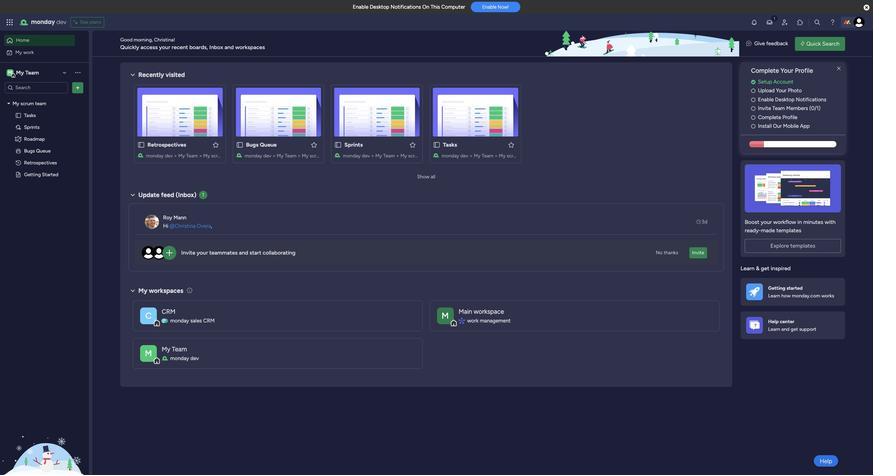 Task type: locate. For each thing, give the bounding box(es) containing it.
give
[[754, 41, 765, 47]]

dev for tasks
[[460, 153, 468, 159]]

invite your teammates and start collaborating
[[181, 250, 296, 256]]

help for help
[[820, 458, 832, 465]]

getting started learn how monday.com works
[[768, 285, 834, 299]]

0 vertical spatial get
[[761, 265, 769, 272]]

home
[[16, 37, 29, 43]]

0 vertical spatial work
[[23, 49, 34, 55]]

monday dev > my team > my scrum team for tasks
[[442, 153, 533, 159]]

2 circle o image from the top
[[751, 97, 756, 102]]

your inside boost your workflow in minutes with ready-made templates
[[761, 219, 772, 225]]

queue
[[260, 142, 277, 148], [36, 148, 51, 154]]

plans
[[90, 19, 101, 25]]

help center learn and get support
[[768, 319, 816, 332]]

getting for getting started
[[24, 172, 41, 178]]

no thanks
[[656, 250, 678, 256]]

scrum
[[20, 101, 34, 106], [211, 153, 225, 159], [310, 153, 323, 159], [408, 153, 422, 159], [507, 153, 520, 159]]

complete profile link
[[751, 114, 845, 121]]

1 horizontal spatial tasks
[[443, 142, 457, 148]]

m for main workspace
[[442, 311, 449, 321]]

1 horizontal spatial crm
[[203, 318, 215, 324]]

team
[[35, 101, 46, 106], [226, 153, 237, 159], [324, 153, 335, 159], [423, 153, 434, 159], [521, 153, 533, 159]]

0 horizontal spatial lottie animation image
[[0, 405, 89, 475]]

0 vertical spatial monday dev
[[31, 18, 66, 26]]

workspace image for my team
[[140, 345, 157, 362]]

1 vertical spatial my team
[[162, 346, 187, 353]]

1 vertical spatial desktop
[[775, 96, 795, 103]]

1 vertical spatial tasks
[[443, 142, 457, 148]]

0 vertical spatial templates
[[776, 227, 801, 234]]

1 vertical spatial monday dev
[[170, 355, 199, 362]]

1 horizontal spatial queue
[[260, 142, 277, 148]]

team for bugs queue
[[324, 153, 335, 159]]

circle o image inside enable desktop notifications link
[[751, 97, 756, 102]]

1 vertical spatial workspaces
[[149, 287, 183, 295]]

0 horizontal spatial help
[[768, 319, 779, 325]]

notifications
[[391, 4, 421, 10], [796, 96, 826, 103]]

4 circle o image from the top
[[751, 115, 756, 120]]

enable for enable desktop notifications on this computer
[[353, 4, 369, 10]]

tasks inside list box
[[24, 112, 36, 118]]

0 horizontal spatial your
[[159, 44, 170, 50]]

getting up how
[[768, 285, 785, 291]]

circle o image inside complete profile "link"
[[751, 115, 756, 120]]

profile up setup account link
[[795, 67, 813, 75]]

tasks for tasks public board image
[[443, 142, 457, 148]]

3d
[[702, 219, 708, 225]]

help
[[768, 319, 779, 325], [820, 458, 832, 465]]

quick search results list box
[[129, 79, 724, 171]]

your left 'teammates'
[[197, 250, 208, 256]]

0 horizontal spatial retrospectives
[[24, 160, 57, 166]]

learn left &
[[741, 265, 755, 272]]

list box
[[0, 96, 89, 275]]

dev for bugs queue
[[263, 153, 271, 159]]

0 horizontal spatial desktop
[[370, 4, 389, 10]]

work
[[23, 49, 34, 55], [467, 318, 479, 324]]

workspace selection element
[[7, 68, 40, 78]]

my team down monday sales crm at the left bottom of page
[[162, 346, 187, 353]]

dev for sprints
[[362, 153, 370, 159]]

1 horizontal spatial public board image
[[433, 141, 441, 149]]

sprints
[[24, 124, 40, 130], [344, 142, 363, 148]]

workspaces up the c
[[149, 287, 183, 295]]

circle o image for invite
[[751, 106, 756, 111]]

lottie animation image
[[543, 31, 739, 57], [0, 405, 89, 475]]

1 horizontal spatial invite
[[692, 250, 704, 256]]

close recently visited image
[[129, 71, 137, 79]]

update
[[138, 191, 160, 199]]

workspaces right the inbox
[[235, 44, 265, 50]]

2 vertical spatial workspace image
[[140, 345, 157, 362]]

inbox image
[[766, 19, 773, 26]]

0 vertical spatial sprints
[[24, 124, 40, 130]]

workspace options image
[[74, 69, 81, 76]]

scrum for tasks
[[507, 153, 520, 159]]

your down christina!
[[159, 44, 170, 50]]

0 vertical spatial getting
[[24, 172, 41, 178]]

1 horizontal spatial work
[[467, 318, 479, 324]]

recent
[[172, 44, 188, 50]]

update feed (inbox)
[[138, 191, 196, 199]]

1 horizontal spatial sprints
[[344, 142, 363, 148]]

templates right explore
[[790, 243, 815, 249]]

scrum for bugs queue
[[310, 153, 323, 159]]

crm right "sales"
[[203, 318, 215, 324]]

dev
[[56, 18, 66, 26], [165, 153, 173, 159], [263, 153, 271, 159], [362, 153, 370, 159], [460, 153, 468, 159], [190, 355, 199, 362]]

3 circle o image from the top
[[751, 106, 756, 111]]

boards,
[[189, 44, 208, 50]]

tasks inside quick search results list box
[[443, 142, 457, 148]]

this
[[431, 4, 440, 10]]

my team
[[16, 69, 39, 76], [162, 346, 187, 353]]

close my workspaces image
[[129, 287, 137, 295]]

0 vertical spatial help
[[768, 319, 779, 325]]

notifications up (0/1)
[[796, 96, 826, 103]]

2 horizontal spatial and
[[781, 327, 789, 332]]

team
[[25, 69, 39, 76], [772, 105, 785, 112], [186, 153, 198, 159], [285, 153, 296, 159], [383, 153, 395, 159], [482, 153, 493, 159], [172, 346, 187, 353]]

2 vertical spatial your
[[197, 250, 208, 256]]

3 monday dev > my team > my scrum team from the left
[[343, 153, 434, 159]]

m inside workspace selection element
[[8, 70, 12, 75]]

0 horizontal spatial sprints
[[24, 124, 40, 130]]

work down the home
[[23, 49, 34, 55]]

getting inside getting started learn how monday.com works
[[768, 285, 785, 291]]

1 horizontal spatial desktop
[[775, 96, 795, 103]]

lottie animation image for bottom lottie animation element
[[0, 405, 89, 475]]

1 circle o image from the top
[[751, 88, 756, 94]]

invite team members (0/1)
[[758, 105, 821, 112]]

your
[[781, 67, 793, 75], [776, 88, 787, 94]]

0 vertical spatial complete
[[751, 67, 779, 75]]

0 horizontal spatial work
[[23, 49, 34, 55]]

team for sprints
[[423, 153, 434, 159]]

1 horizontal spatial enable
[[482, 4, 497, 10]]

1 horizontal spatial workspaces
[[235, 44, 265, 50]]

enable inside button
[[482, 4, 497, 10]]

m inside workspace icon
[[442, 311, 449, 321]]

learn for help
[[768, 327, 780, 332]]

1 > from the left
[[174, 153, 177, 159]]

0 horizontal spatial queue
[[36, 148, 51, 154]]

0 vertical spatial my team
[[16, 69, 39, 76]]

0 horizontal spatial and
[[225, 44, 234, 50]]

option
[[0, 97, 89, 99]]

learn down center on the right bottom
[[768, 327, 780, 332]]

1 horizontal spatial your
[[197, 250, 208, 256]]

complete up 'install'
[[758, 114, 781, 121]]

get down center on the right bottom
[[791, 327, 798, 332]]

help button
[[814, 456, 838, 467]]

notifications inside enable desktop notifications link
[[796, 96, 826, 103]]

1 horizontal spatial add to favorites image
[[311, 141, 318, 148]]

1 horizontal spatial bugs queue
[[246, 142, 277, 148]]

boost your workflow in minutes with ready-made templates
[[745, 219, 836, 234]]

m for my team
[[145, 348, 152, 358]]

add to favorites image
[[212, 141, 219, 148], [311, 141, 318, 148], [508, 141, 515, 148]]

crm right the c
[[162, 308, 175, 316]]

complete your profile
[[751, 67, 813, 75]]

4 monday dev > my team > my scrum team from the left
[[442, 153, 533, 159]]

1 horizontal spatial and
[[239, 250, 248, 256]]

0 horizontal spatial add to favorites image
[[212, 141, 219, 148]]

learn left how
[[768, 293, 780, 299]]

circle o image inside upload your photo link
[[751, 88, 756, 94]]

1 vertical spatial crm
[[203, 318, 215, 324]]

invite for team
[[758, 105, 771, 112]]

0 horizontal spatial lottie animation element
[[0, 405, 89, 475]]

learn inside help center learn and get support
[[768, 327, 780, 332]]

2 horizontal spatial your
[[761, 219, 772, 225]]

my team up search in workspace field
[[16, 69, 39, 76]]

1 public board image from the left
[[334, 141, 342, 149]]

complete for complete profile
[[758, 114, 781, 121]]

(inbox)
[[176, 191, 196, 199]]

help center element
[[741, 312, 845, 340]]

getting left started
[[24, 172, 41, 178]]

0 vertical spatial lottie animation image
[[543, 31, 739, 57]]

c
[[145, 311, 151, 321]]

3 add to favorites image from the left
[[508, 141, 515, 148]]

1 horizontal spatial notifications
[[796, 96, 826, 103]]

4 > from the left
[[298, 153, 301, 159]]

circle o image
[[751, 88, 756, 94], [751, 97, 756, 102], [751, 106, 756, 111], [751, 115, 756, 120], [751, 124, 756, 129]]

0 vertical spatial your
[[781, 67, 793, 75]]

my team inside workspace selection element
[[16, 69, 39, 76]]

monday sales crm
[[170, 318, 215, 324]]

2 horizontal spatial m
[[442, 311, 449, 321]]

public board image
[[15, 112, 22, 119], [137, 141, 145, 149], [236, 141, 244, 149], [15, 171, 22, 178]]

1 horizontal spatial getting
[[768, 285, 785, 291]]

and inside help center learn and get support
[[781, 327, 789, 332]]

learn inside getting started learn how monday.com works
[[768, 293, 780, 299]]

1 vertical spatial complete
[[758, 114, 781, 121]]

bugs queue inside quick search results list box
[[246, 142, 277, 148]]

1 add to favorites image from the left
[[212, 141, 219, 148]]

upload your photo
[[758, 88, 802, 94]]

1 vertical spatial workspace image
[[140, 308, 157, 324]]

1 vertical spatial and
[[239, 250, 248, 256]]

profile down invite team members (0/1)
[[782, 114, 797, 121]]

add to favorites image for retrospectives
[[212, 141, 219, 148]]

0 vertical spatial retrospectives
[[147, 142, 186, 148]]

1 vertical spatial your
[[761, 219, 772, 225]]

circle o image for enable
[[751, 97, 756, 102]]

1 horizontal spatial get
[[791, 327, 798, 332]]

workspaces
[[235, 44, 265, 50], [149, 287, 183, 295]]

inbox
[[209, 44, 223, 50]]

1 vertical spatial lottie animation element
[[0, 405, 89, 475]]

and inside good morning, christina! quickly access your recent boards, inbox and workspaces
[[225, 44, 234, 50]]

bugs
[[246, 142, 258, 148], [24, 148, 35, 154]]

and for invite
[[239, 250, 248, 256]]

apps image
[[797, 19, 804, 26]]

0 vertical spatial notifications
[[391, 4, 421, 10]]

good
[[120, 37, 132, 43]]

5 circle o image from the top
[[751, 124, 756, 129]]

2 add to favorites image from the left
[[311, 141, 318, 148]]

1 vertical spatial get
[[791, 327, 798, 332]]

circle o image inside "invite team members (0/1)" link
[[751, 106, 756, 111]]

enable
[[353, 4, 369, 10], [482, 4, 497, 10], [758, 96, 774, 103]]

1 vertical spatial learn
[[768, 293, 780, 299]]

roy
[[163, 215, 172, 221]]

public board image for retrospectives
[[137, 141, 145, 149]]

complete inside "link"
[[758, 114, 781, 121]]

2 monday dev > my team > my scrum team from the left
[[245, 153, 335, 159]]

help for help center learn and get support
[[768, 319, 779, 325]]

0 horizontal spatial notifications
[[391, 4, 421, 10]]

photo
[[788, 88, 802, 94]]

your for upload
[[776, 88, 787, 94]]

public board image
[[334, 141, 342, 149], [433, 141, 441, 149]]

your down account
[[776, 88, 787, 94]]

templates down workflow
[[776, 227, 801, 234]]

1 vertical spatial profile
[[782, 114, 797, 121]]

0 vertical spatial crm
[[162, 308, 175, 316]]

invite inside button
[[692, 250, 704, 256]]

1 vertical spatial retrospectives
[[24, 160, 57, 166]]

getting started element
[[741, 278, 845, 306]]

0 vertical spatial m
[[8, 70, 12, 75]]

minutes
[[803, 219, 823, 225]]

and down center on the right bottom
[[781, 327, 789, 332]]

circle o image inside the install our mobile app 'link'
[[751, 124, 756, 129]]

queue inside list box
[[36, 148, 51, 154]]

complete
[[751, 67, 779, 75], [758, 114, 781, 121]]

1 horizontal spatial lottie animation image
[[543, 31, 739, 57]]

1 monday dev > my team > my scrum team from the left
[[146, 153, 237, 159]]

monday dev > my team > my scrum team for retrospectives
[[146, 153, 237, 159]]

lottie animation element
[[543, 31, 739, 57], [0, 405, 89, 475]]

1 vertical spatial m
[[442, 311, 449, 321]]

give feedback
[[754, 41, 788, 47]]

1 horizontal spatial bugs
[[246, 142, 258, 148]]

workspace image
[[437, 308, 454, 324]]

0 horizontal spatial bugs queue
[[24, 148, 51, 154]]

christina!
[[154, 37, 175, 43]]

my
[[15, 49, 22, 55], [16, 69, 24, 76], [13, 101, 19, 106], [178, 153, 185, 159], [203, 153, 210, 159], [277, 153, 283, 159], [302, 153, 309, 159], [375, 153, 382, 159], [400, 153, 407, 159], [474, 153, 481, 159], [499, 153, 506, 159], [138, 287, 147, 295], [162, 346, 170, 353]]

workspace image for crm
[[140, 308, 157, 324]]

and left 'start'
[[239, 250, 248, 256]]

show
[[417, 174, 429, 180]]

visited
[[166, 71, 185, 79]]

your for boost your workflow in minutes with ready-made templates
[[761, 219, 772, 225]]

monday dev > my team > my scrum team
[[146, 153, 237, 159], [245, 153, 335, 159], [343, 153, 434, 159], [442, 153, 533, 159]]

quick
[[806, 40, 821, 47]]

quick search
[[806, 40, 840, 47]]

my scrum team
[[13, 101, 46, 106]]

inspired
[[771, 265, 791, 272]]

christina overa image
[[854, 17, 865, 28]]

monday
[[31, 18, 55, 26], [146, 153, 164, 159], [245, 153, 262, 159], [343, 153, 361, 159], [442, 153, 459, 159], [170, 318, 189, 324], [170, 355, 189, 362]]

1 horizontal spatial my team
[[162, 346, 187, 353]]

workspace image
[[7, 69, 14, 77], [140, 308, 157, 324], [140, 345, 157, 362]]

1 horizontal spatial lottie animation element
[[543, 31, 739, 57]]

1 vertical spatial templates
[[790, 243, 815, 249]]

2 horizontal spatial invite
[[758, 105, 771, 112]]

0 horizontal spatial tasks
[[24, 112, 36, 118]]

0 vertical spatial desktop
[[370, 4, 389, 10]]

0 horizontal spatial enable
[[353, 4, 369, 10]]

your up account
[[781, 67, 793, 75]]

0 vertical spatial lottie animation element
[[543, 31, 739, 57]]

1 vertical spatial notifications
[[796, 96, 826, 103]]

2 vertical spatial and
[[781, 327, 789, 332]]

sprints inside quick search results list box
[[344, 142, 363, 148]]

bugs queue
[[246, 142, 277, 148], [24, 148, 51, 154]]

workspace image containing c
[[140, 308, 157, 324]]

0 vertical spatial workspaces
[[235, 44, 265, 50]]

1 vertical spatial help
[[820, 458, 832, 465]]

desktop
[[370, 4, 389, 10], [775, 96, 795, 103]]

get right &
[[761, 265, 769, 272]]

complete up "setup"
[[751, 67, 779, 75]]

retrospectives
[[147, 142, 186, 148], [24, 160, 57, 166]]

app
[[800, 123, 810, 129]]

invite members image
[[781, 19, 788, 26]]

your for invite your teammates and start collaborating
[[197, 250, 208, 256]]

morning,
[[134, 37, 153, 43]]

templates
[[776, 227, 801, 234], [790, 243, 815, 249]]

1 horizontal spatial m
[[145, 348, 152, 358]]

notifications left on
[[391, 4, 421, 10]]

your up the made
[[761, 219, 772, 225]]

learn
[[741, 265, 755, 272], [768, 293, 780, 299], [768, 327, 780, 332]]

close update feed (inbox) image
[[129, 191, 137, 199]]

0 horizontal spatial m
[[8, 70, 12, 75]]

and right the inbox
[[225, 44, 234, 50]]

my inside list box
[[13, 101, 19, 106]]

0 horizontal spatial my team
[[16, 69, 39, 76]]

profile
[[795, 67, 813, 75], [782, 114, 797, 121]]

0 horizontal spatial getting
[[24, 172, 41, 178]]

0 vertical spatial and
[[225, 44, 234, 50]]

teammates
[[209, 250, 238, 256]]

work down main
[[467, 318, 479, 324]]

5 > from the left
[[371, 153, 374, 159]]

2 > from the left
[[199, 153, 202, 159]]

2 horizontal spatial enable
[[758, 96, 774, 103]]

show all
[[417, 174, 435, 180]]

0 vertical spatial your
[[159, 44, 170, 50]]

0 horizontal spatial invite
[[181, 250, 195, 256]]

2 public board image from the left
[[433, 141, 441, 149]]

getting inside list box
[[24, 172, 41, 178]]

public board image for tasks
[[433, 141, 441, 149]]

help inside button
[[820, 458, 832, 465]]

1 horizontal spatial retrospectives
[[147, 142, 186, 148]]

no thanks button
[[653, 247, 681, 259]]

>
[[174, 153, 177, 159], [199, 153, 202, 159], [273, 153, 276, 159], [298, 153, 301, 159], [371, 153, 374, 159], [396, 153, 399, 159], [470, 153, 473, 159], [495, 153, 498, 159]]

0 vertical spatial tasks
[[24, 112, 36, 118]]

0 horizontal spatial bugs
[[24, 148, 35, 154]]

2 horizontal spatial add to favorites image
[[508, 141, 515, 148]]

help inside help center learn and get support
[[768, 319, 779, 325]]



Task type: describe. For each thing, give the bounding box(es) containing it.
my work
[[15, 49, 34, 55]]

and for help
[[781, 327, 789, 332]]

monday.com
[[792, 293, 820, 299]]

setup account
[[758, 79, 793, 85]]

in
[[798, 219, 802, 225]]

public board image for bugs queue
[[236, 141, 244, 149]]

team for tasks
[[521, 153, 533, 159]]

enable desktop notifications link
[[751, 96, 845, 104]]

good morning, christina! quickly access your recent boards, inbox and workspaces
[[120, 37, 265, 50]]

quick search button
[[795, 37, 845, 51]]

bugs inside quick search results list box
[[246, 142, 258, 148]]

complete profile
[[758, 114, 797, 121]]

get inside help center learn and get support
[[791, 327, 798, 332]]

bugs queue inside list box
[[24, 148, 51, 154]]

made
[[761, 227, 775, 234]]

queue inside quick search results list box
[[260, 142, 277, 148]]

circle o image for install
[[751, 124, 756, 129]]

start
[[250, 250, 261, 256]]

scrum for retrospectives
[[211, 153, 225, 159]]

invite for your
[[181, 250, 195, 256]]

scrum for sprints
[[408, 153, 422, 159]]

team inside workspace selection element
[[25, 69, 39, 76]]

your for complete
[[781, 67, 793, 75]]

all
[[431, 174, 435, 180]]

v2 user feedback image
[[746, 40, 752, 48]]

roadmap
[[24, 136, 45, 142]]

monday dev > my team > my scrum team for sprints
[[343, 153, 434, 159]]

public board image for getting started
[[15, 171, 22, 178]]

see plans
[[80, 19, 101, 25]]

templates inside button
[[790, 243, 815, 249]]

enable desktop notifications on this computer
[[353, 4, 465, 10]]

Search in workspace field
[[15, 84, 58, 92]]

see
[[80, 19, 88, 25]]

access
[[141, 44, 158, 50]]

my work button
[[4, 47, 75, 58]]

3 > from the left
[[273, 153, 276, 159]]

account
[[773, 79, 793, 85]]

8 > from the left
[[495, 153, 498, 159]]

notifications image
[[751, 19, 758, 26]]

retrospectives inside quick search results list box
[[147, 142, 186, 148]]

support
[[799, 327, 816, 332]]

center
[[780, 319, 794, 325]]

started
[[42, 172, 58, 178]]

how
[[781, 293, 791, 299]]

monday dev > my team > my scrum team for bugs queue
[[245, 153, 335, 159]]

our
[[773, 123, 782, 129]]

enable now!
[[482, 4, 509, 10]]

upload
[[758, 88, 775, 94]]

team for retrospectives
[[226, 153, 237, 159]]

install our mobile app
[[758, 123, 810, 129]]

show all button
[[414, 171, 438, 183]]

getting for getting started learn how monday.com works
[[768, 285, 785, 291]]

explore templates button
[[745, 239, 841, 253]]

install our mobile app link
[[751, 122, 845, 130]]

computer
[[441, 4, 465, 10]]

check circle image
[[751, 79, 756, 85]]

add to favorites image
[[409, 141, 416, 148]]

dapulse x slim image
[[835, 64, 843, 73]]

enable for enable desktop notifications
[[758, 96, 774, 103]]

my inside workspace selection element
[[16, 69, 24, 76]]

main
[[459, 308, 472, 316]]

v2 bolt switch image
[[801, 40, 805, 48]]

mobile
[[783, 123, 799, 129]]

(0/1)
[[809, 105, 821, 112]]

learn & get inspired
[[741, 265, 791, 272]]

learn for getting
[[768, 293, 780, 299]]

roy mann
[[163, 215, 186, 221]]

complete for complete your profile
[[751, 67, 779, 75]]

options image
[[74, 84, 81, 91]]

mann
[[173, 215, 186, 221]]

1 image
[[771, 14, 778, 22]]

select product image
[[6, 19, 13, 26]]

search everything image
[[814, 19, 821, 26]]

&
[[756, 265, 760, 272]]

feed
[[161, 191, 174, 199]]

setup account link
[[751, 78, 845, 86]]

circle o image for upload
[[751, 88, 756, 94]]

explore templates
[[770, 243, 815, 249]]

1 vertical spatial work
[[467, 318, 479, 324]]

my inside button
[[15, 49, 22, 55]]

profile inside complete profile "link"
[[782, 114, 797, 121]]

add to favorites image for tasks
[[508, 141, 515, 148]]

0 vertical spatial workspace image
[[7, 69, 14, 77]]

workspaces inside good morning, christina! quickly access your recent boards, inbox and workspaces
[[235, 44, 265, 50]]

dapulse close image
[[864, 4, 870, 11]]

recently
[[138, 71, 164, 79]]

0 horizontal spatial monday dev
[[31, 18, 66, 26]]

works
[[821, 293, 834, 299]]

1 horizontal spatial monday dev
[[170, 355, 199, 362]]

your inside good morning, christina! quickly access your recent boards, inbox and workspaces
[[159, 44, 170, 50]]

enable now! button
[[471, 2, 520, 12]]

templates inside boost your workflow in minutes with ready-made templates
[[776, 227, 801, 234]]

6 > from the left
[[396, 153, 399, 159]]

0 horizontal spatial crm
[[162, 308, 175, 316]]

recently visited
[[138, 71, 185, 79]]

add to favorites image for bugs queue
[[311, 141, 318, 148]]

list box containing my scrum team
[[0, 96, 89, 275]]

boost
[[745, 219, 759, 225]]

lottie animation image for right lottie animation element
[[543, 31, 739, 57]]

circle o image for complete
[[751, 115, 756, 120]]

collaborating
[[263, 250, 296, 256]]

install
[[758, 123, 772, 129]]

now!
[[498, 4, 509, 10]]

see plans button
[[71, 17, 104, 28]]

notifications for enable desktop notifications on this computer
[[391, 4, 421, 10]]

upload your photo link
[[751, 87, 845, 95]]

home button
[[4, 35, 75, 46]]

started
[[787, 285, 803, 291]]

workflow
[[773, 219, 796, 225]]

0 vertical spatial profile
[[795, 67, 813, 75]]

public board image for sprints
[[334, 141, 342, 149]]

sales
[[190, 318, 202, 324]]

enable for enable now!
[[482, 4, 497, 10]]

templates image image
[[747, 164, 839, 213]]

work management
[[467, 318, 511, 324]]

management
[[480, 318, 511, 324]]

ready-
[[745, 227, 761, 234]]

roy mann image
[[145, 215, 159, 229]]

my workspaces
[[138, 287, 183, 295]]

main workspace
[[459, 308, 504, 316]]

desktop for enable desktop notifications
[[775, 96, 795, 103]]

7 > from the left
[[470, 153, 473, 159]]

on
[[422, 4, 429, 10]]

desktop for enable desktop notifications on this computer
[[370, 4, 389, 10]]

setup
[[758, 79, 772, 85]]

getting started
[[24, 172, 58, 178]]

caret down image
[[7, 101, 10, 106]]

feedback
[[766, 41, 788, 47]]

notifications for enable desktop notifications
[[796, 96, 826, 103]]

0 vertical spatial learn
[[741, 265, 755, 272]]

invite button
[[689, 247, 707, 259]]

tasks for public board icon associated with tasks
[[24, 112, 36, 118]]

0 horizontal spatial get
[[761, 265, 769, 272]]

explore
[[770, 243, 789, 249]]

search
[[822, 40, 840, 47]]

work inside button
[[23, 49, 34, 55]]

sprints inside list box
[[24, 124, 40, 130]]

help image
[[829, 19, 836, 26]]

quickly
[[120, 44, 139, 50]]

enable desktop notifications
[[758, 96, 826, 103]]

public board image for tasks
[[15, 112, 22, 119]]

dev for retrospectives
[[165, 153, 173, 159]]

no
[[656, 250, 663, 256]]

0 horizontal spatial workspaces
[[149, 287, 183, 295]]



Task type: vqa. For each thing, say whether or not it's contained in the screenshot.


